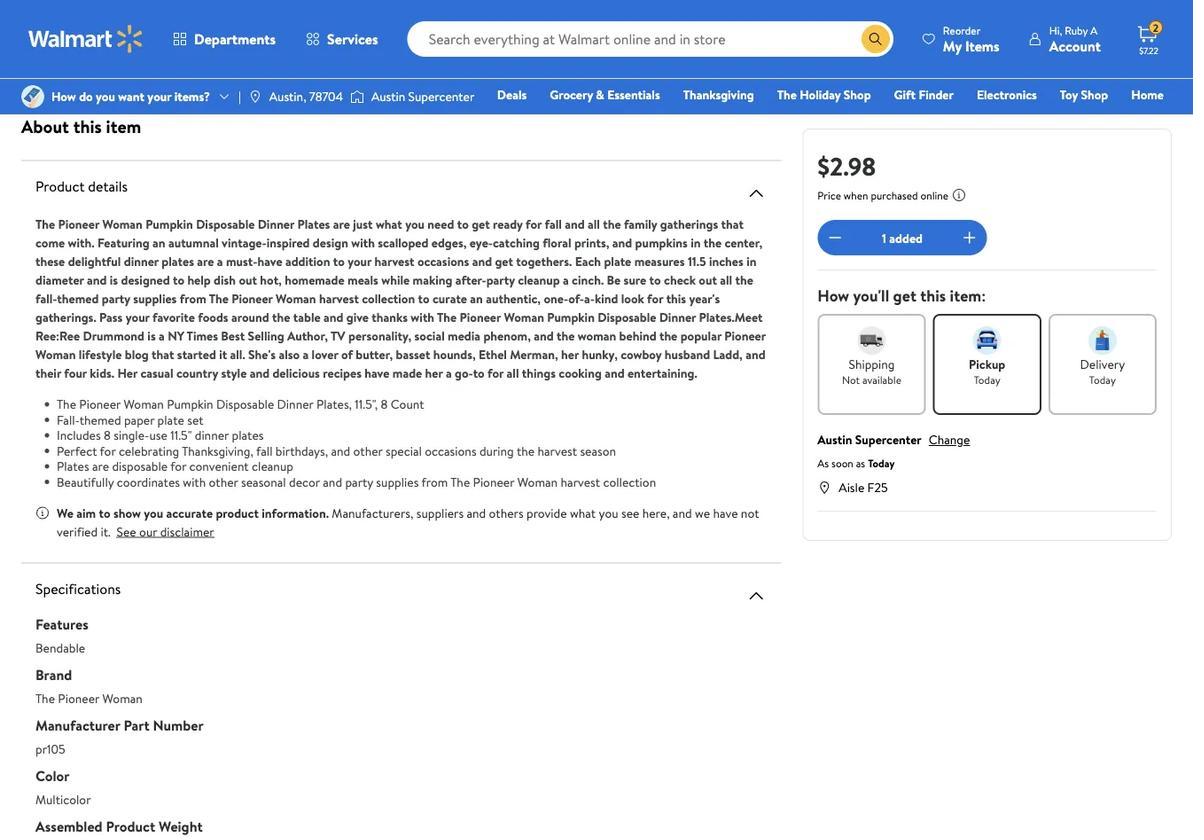 Task type: describe. For each thing, give the bounding box(es) containing it.
home fashion
[[896, 86, 1165, 128]]

1 vertical spatial are
[[197, 252, 214, 270]]

with inside the pioneer woman pumpkin disposable dinner plates, 11.5", 8 count fall-themed paper plate set includes 8 single-use 11.5" dinner plates perfect for celebrating thanksgiving, fall birthdays, and other special occasions during the harvest season plates are disposable for convenient cleanup beautifully coordinates with other seasonal decor and party supplies from the pioneer woman harvest collection
[[183, 473, 206, 490]]

0 vertical spatial have
[[258, 252, 283, 270]]

product details
[[35, 177, 128, 196]]

2 horizontal spatial party
[[487, 271, 515, 288]]

her
[[118, 364, 138, 381]]

how for how do you want your items?
[[51, 88, 76, 105]]

0 horizontal spatial her
[[425, 364, 443, 381]]

delicious
[[273, 364, 320, 381]]

woman up table at the top left of the page
[[276, 290, 316, 307]]

of-
[[569, 290, 585, 307]]

a left ny
[[159, 327, 165, 344]]

11.5
[[688, 252, 707, 270]]

it
[[219, 345, 227, 363]]

0 vertical spatial product
[[35, 177, 85, 196]]

as
[[857, 456, 866, 471]]

blog
[[125, 345, 149, 363]]

1 vertical spatial with
[[411, 308, 435, 326]]

supplies inside the pioneer woman pumpkin disposable dinner plates, 11.5", 8 count fall-themed paper plate set includes 8 single-use 11.5" dinner plates perfect for celebrating thanksgiving, fall birthdays, and other special occasions during the harvest season plates are disposable for convenient cleanup beautifully coordinates with other seasonal decor and party supplies from the pioneer woman harvest collection
[[376, 473, 419, 490]]

2 vertical spatial your
[[126, 308, 150, 326]]

1 out from the left
[[239, 271, 257, 288]]

harvest up while
[[375, 252, 415, 270]]

reorder my items
[[944, 23, 1000, 55]]

delivery up austin supercenter
[[450, 13, 489, 28]]

addition
[[286, 252, 330, 270]]

one-
[[544, 290, 569, 307]]

3 day from the left
[[423, 38, 439, 53]]

and down family
[[613, 234, 633, 251]]

popular
[[681, 327, 722, 344]]

best
[[221, 327, 245, 344]]

dinner inside the pioneer woman pumpkin disposable dinner plates are just what you need to get ready for fall and all the family gatherings that come with. featuring an autumnal vintage-inspired design with scalloped edges, eye-catching floral prints, and pumpkins in the center, these delightful dinner plates are a must-have addition to your harvest occasions and get togethers. each plate measures 11.5 inches in diameter and is designed to help dish out hot, homemade meals while making after-party cleanup a cinch. be sure to check out all the fall-themed party supplies from the pioneer woman harvest collection to curate an authentic, one-of-a-kind look for this year's gatherings. pass your favorite foods around the table and give thanks with the pioneer woman pumpkin disposable dinner plates.meet ree:ree drummond is a ny times best selling author, tv personality, social media phenom, and the woman behind the popular pioneer woman lifestyle blog that started it all. she's also a lover of butter, basset hounds, ethel merman, her hunky, cowboy husband ladd, and their four kids. her casual country style and delicious recipes have made her a go-to for all things cooking and entertaining.
[[124, 252, 159, 270]]

0 horizontal spatial is
[[110, 271, 118, 288]]

the up 'inches'
[[704, 234, 722, 251]]

during
[[480, 442, 514, 459]]

2 vertical spatial all
[[507, 364, 519, 381]]

dinner for harvest
[[258, 215, 295, 232]]

have inside manufacturers, suppliers and others provide what you see here, and we have not verified it.
[[714, 504, 738, 522]]

1 horizontal spatial other
[[354, 442, 383, 459]]

0 horizontal spatial get
[[472, 215, 490, 232]]

0 vertical spatial her
[[561, 345, 579, 363]]

and left "we"
[[673, 504, 692, 522]]

woman up the featuring
[[102, 215, 143, 232]]

account
[[1050, 36, 1102, 55]]

the up husband
[[660, 327, 678, 344]]

search icon image
[[869, 32, 883, 46]]

a left go-
[[446, 364, 452, 381]]

to right aim at the left bottom of the page
[[99, 504, 111, 522]]

woman up single-
[[124, 396, 164, 413]]

1 horizontal spatial get
[[495, 252, 514, 270]]

1 vertical spatial that
[[152, 345, 174, 363]]

1 vertical spatial in
[[747, 252, 757, 270]]

f25
[[868, 479, 888, 496]]

delivery up do
[[70, 13, 108, 28]]

birthdays,
[[276, 442, 328, 459]]

shipping
[[849, 356, 895, 373]]

1 vertical spatial other
[[209, 473, 238, 490]]

$2.98
[[818, 149, 877, 183]]

delivery today
[[1081, 356, 1126, 387]]

supplies inside the pioneer woman pumpkin disposable dinner plates are just what you need to get ready for fall and all the family gatherings that come with. featuring an autumnal vintage-inspired design with scalloped edges, eye-catching floral prints, and pumpkins in the center, these delightful dinner plates are a must-have addition to your harvest occasions and get togethers. each plate measures 11.5 inches in diameter and is designed to help dish out hot, homemade meals while making after-party cleanup a cinch. be sure to check out all the fall-themed party supplies from the pioneer woman harvest collection to curate an authentic, one-of-a-kind look for this year's gatherings. pass your favorite foods around the table and give thanks with the pioneer woman pumpkin disposable dinner plates.meet ree:ree drummond is a ny times best selling author, tv personality, social media phenom, and the woman behind the popular pioneer woman lifestyle blog that started it all. she's also a lover of butter, basset hounds, ethel merman, her hunky, cowboy husband ladd, and their four kids. her casual country style and delicious recipes have made her a go-to for all things cooking and entertaining.
[[133, 290, 177, 307]]

harvest down season
[[561, 473, 601, 490]]

plates inside the pioneer woman pumpkin disposable dinner plates are just what you need to get ready for fall and all the family gatherings that come with. featuring an autumnal vintage-inspired design with scalloped edges, eye-catching floral prints, and pumpkins in the center, these delightful dinner plates are a must-have addition to your harvest occasions and get togethers. each plate measures 11.5 inches in diameter and is designed to help dish out hot, homemade meals while making after-party cleanup a cinch. be sure to check out all the fall-themed party supplies from the pioneer woman harvest collection to curate an authentic, one-of-a-kind look for this year's gatherings. pass your favorite foods around the table and give thanks with the pioneer woman pumpkin disposable dinner plates.meet ree:ree drummond is a ny times best selling author, tv personality, social media phenom, and the woman behind the popular pioneer woman lifestyle blog that started it all. she's also a lover of butter, basset hounds, ethel merman, her hunky, cowboy husband ladd, and their four kids. her casual country style and delicious recipes have made her a go-to for all things cooking and entertaining.
[[298, 215, 330, 232]]

the up prints,
[[603, 215, 621, 232]]

change
[[929, 431, 971, 448]]

gatherings
[[661, 215, 719, 232]]

the up foods
[[209, 290, 229, 307]]

edges,
[[432, 234, 467, 251]]

price when purchased online
[[818, 188, 949, 203]]

1 vertical spatial disposable
[[598, 308, 657, 326]]

woman down authentic,
[[504, 308, 545, 326]]

2 vertical spatial get
[[894, 285, 917, 307]]

social
[[415, 327, 445, 344]]

intent image for pickup image
[[974, 326, 1002, 355]]

harvest left season
[[538, 442, 577, 459]]

help
[[187, 271, 211, 288]]

for down 11.5" at left
[[171, 458, 186, 475]]

pumpkins
[[636, 234, 688, 251]]

home
[[1132, 86, 1165, 103]]

1 horizontal spatial have
[[365, 364, 390, 381]]

floral
[[543, 234, 572, 251]]

0 vertical spatial all
[[588, 215, 600, 232]]

ladd,
[[713, 345, 743, 363]]

thanks
[[372, 308, 408, 326]]

collection inside the pioneer woman pumpkin disposable dinner plates, 11.5", 8 count fall-themed paper plate set includes 8 single-use 11.5" dinner plates perfect for celebrating thanksgiving, fall birthdays, and other special occasions during the harvest season plates are disposable for convenient cleanup beautifully coordinates with other seasonal decor and party supplies from the pioneer woman harvest collection
[[604, 473, 657, 490]]

for right look at top
[[648, 290, 664, 307]]

gift
[[895, 86, 916, 103]]

harvest up give
[[319, 290, 359, 307]]

1 vertical spatial an
[[470, 290, 483, 307]]

thanksgiving
[[684, 86, 755, 103]]

items
[[966, 36, 1000, 55]]

inches
[[710, 252, 744, 270]]

year's
[[690, 290, 720, 307]]

1 vertical spatial party
[[102, 290, 130, 307]]

grocery & essentials
[[550, 86, 661, 103]]

0 vertical spatial your
[[148, 88, 171, 105]]

items?
[[174, 88, 210, 105]]

product inside features bendable brand the pioneer woman manufacturer part number pr105 color multicolor assembled product weight
[[106, 817, 155, 836]]

a up one-
[[563, 271, 569, 288]]

decrease quantity the pioneer woman pumpkin disposable dinner plates, 11.5", 8 count, current quantity 1 image
[[825, 227, 846, 248]]

1 vertical spatial dinner
[[660, 308, 696, 326]]

fall inside the pioneer woman pumpkin disposable dinner plates, 11.5", 8 count fall-themed paper plate set includes 8 single-use 11.5" dinner plates perfect for celebrating thanksgiving, fall birthdays, and other special occasions during the harvest season plates are disposable for convenient cleanup beautifully coordinates with other seasonal decor and party supplies from the pioneer woman harvest collection
[[256, 442, 273, 459]]

and right birthdays,
[[331, 442, 351, 459]]

provide
[[527, 504, 567, 522]]

count
[[391, 396, 424, 413]]

butter,
[[356, 345, 393, 363]]

the up selling
[[272, 308, 290, 326]]

and down the eye-
[[472, 252, 492, 270]]

when
[[844, 188, 869, 203]]

fashion
[[896, 111, 937, 128]]

1 vertical spatial all
[[720, 271, 733, 288]]

hot,
[[260, 271, 282, 288]]

for up the catching on the top of the page
[[526, 215, 542, 232]]

woman down the ree:ree
[[35, 345, 76, 363]]

pioneer inside features bendable brand the pioneer woman manufacturer part number pr105 color multicolor assembled product weight
[[58, 690, 99, 707]]

of
[[341, 345, 353, 363]]

center,
[[725, 234, 763, 251]]

1 vertical spatial 8
[[104, 427, 111, 444]]

and down delightful
[[87, 271, 107, 288]]

electronics link
[[969, 85, 1046, 104]]

suppliers
[[417, 504, 464, 522]]

plate inside the pioneer woman pumpkin disposable dinner plates, 11.5", 8 count fall-themed paper plate set includes 8 single-use 11.5" dinner plates perfect for celebrating thanksgiving, fall birthdays, and other special occasions during the harvest season plates are disposable for convenient cleanup beautifully coordinates with other seasonal decor and party supplies from the pioneer woman harvest collection
[[158, 411, 184, 428]]

product
[[216, 504, 259, 522]]

how for how you'll get this item:
[[818, 285, 850, 307]]

the up suppliers
[[451, 473, 470, 490]]

plate inside the pioneer woman pumpkin disposable dinner plates are just what you need to get ready for fall and all the family gatherings that come with. featuring an autumnal vintage-inspired design with scalloped edges, eye-catching floral prints, and pumpkins in the center, these delightful dinner plates are a must-have addition to your harvest occasions and get togethers. each plate measures 11.5 inches in diameter and is designed to help dish out hot, homemade meals while making after-party cleanup a cinch. be sure to check out all the fall-themed party supplies from the pioneer woman harvest collection to curate an authentic, one-of-a-kind look for this year's gatherings. pass your favorite foods around the table and give thanks with the pioneer woman pumpkin disposable dinner plates.meet ree:ree drummond is a ny times best selling author, tv personality, social media phenom, and the woman behind the popular pioneer woman lifestyle blog that started it all. she's also a lover of butter, basset hounds, ethel merman, her hunky, cowboy husband ladd, and their four kids. her casual country style and delicious recipes have made her a go-to for all things cooking and entertaining.
[[604, 252, 632, 270]]

increase quantity the pioneer woman pumpkin disposable dinner plates, 11.5", 8 count, current quantity 1 image
[[959, 227, 981, 248]]

1 vertical spatial your
[[348, 252, 372, 270]]

pioneer up around
[[232, 290, 273, 307]]

aisle f25
[[839, 479, 888, 496]]

deals link
[[489, 85, 535, 104]]

disposable for the pioneer woman pumpkin disposable dinner plates are just what you need to get ready for fall and all the family gatherings that come with. featuring an autumnal vintage-inspired design with scalloped edges, eye-catching floral prints, and pumpkins in the center, these delightful dinner plates are a must-have addition to your harvest occasions and get togethers. each plate measures 11.5 inches in diameter and is designed to help dish out hot, homemade meals while making after-party cleanup a cinch. be sure to check out all the fall-themed party supplies from the pioneer woman harvest collection to curate an authentic, one-of-a-kind look for this year's gatherings. pass your favorite foods around the table and give thanks with the pioneer woman pumpkin disposable dinner plates.meet ree:ree drummond is a ny times best selling author, tv personality, social media phenom, and the woman behind the popular pioneer woman lifestyle blog that started it all. she's also a lover of butter, basset hounds, ethel merman, her hunky, cowboy husband ladd, and their four kids. her casual country style and delicious recipes have made her a go-to for all things cooking and entertaining.
[[196, 215, 255, 232]]

it.
[[101, 523, 111, 540]]

gatherings.
[[35, 308, 96, 326]]

plates inside the pioneer woman pumpkin disposable dinner plates are just what you need to get ready for fall and all the family gatherings that come with. featuring an autumnal vintage-inspired design with scalloped edges, eye-catching floral prints, and pumpkins in the center, these delightful dinner plates are a must-have addition to your harvest occasions and get togethers. each plate measures 11.5 inches in diameter and is designed to help dish out hot, homemade meals while making after-party cleanup a cinch. be sure to check out all the fall-themed party supplies from the pioneer woman harvest collection to curate an authentic, one-of-a-kind look for this year's gatherings. pass your favorite foods around the table and give thanks with the pioneer woman pumpkin disposable dinner plates.meet ree:ree drummond is a ny times best selling author, tv personality, social media phenom, and the woman behind the popular pioneer woman lifestyle blog that started it all. she's also a lover of butter, basset hounds, ethel merman, her hunky, cowboy husband ladd, and their four kids. her casual country style and delicious recipes have made her a go-to for all things cooking and entertaining.
[[162, 252, 194, 270]]

78704
[[309, 88, 343, 105]]

you inside the pioneer woman pumpkin disposable dinner plates are just what you need to get ready for fall and all the family gatherings that come with. featuring an autumnal vintage-inspired design with scalloped edges, eye-catching floral prints, and pumpkins in the center, these delightful dinner plates are a must-have addition to your harvest occasions and get togethers. each plate measures 11.5 inches in diameter and is designed to help dish out hot, homemade meals while making after-party cleanup a cinch. be sure to check out all the fall-themed party supplies from the pioneer woman harvest collection to curate an authentic, one-of-a-kind look for this year's gatherings. pass your favorite foods around the table and give thanks with the pioneer woman pumpkin disposable dinner plates.meet ree:ree drummond is a ny times best selling author, tv personality, social media phenom, and the woman behind the popular pioneer woman lifestyle blog that started it all. she's also a lover of butter, basset hounds, ethel merman, her hunky, cowboy husband ladd, and their four kids. her casual country style and delicious recipes have made her a go-to for all things cooking and entertaining.
[[405, 215, 425, 232]]

1 horizontal spatial 8
[[381, 396, 388, 413]]

occasions inside the pioneer woman pumpkin disposable dinner plates, 11.5", 8 count fall-themed paper plate set includes 8 single-use 11.5" dinner plates perfect for celebrating thanksgiving, fall birthdays, and other special occasions during the harvest season plates are disposable for convenient cleanup beautifully coordinates with other seasonal decor and party supplies from the pioneer woman harvest collection
[[425, 442, 477, 459]]

pioneer down kids.
[[79, 396, 121, 413]]

this inside the pioneer woman pumpkin disposable dinner plates are just what you need to get ready for fall and all the family gatherings that come with. featuring an autumnal vintage-inspired design with scalloped edges, eye-catching floral prints, and pumpkins in the center, these delightful dinner plates are a must-have addition to your harvest occasions and get togethers. each plate measures 11.5 inches in diameter and is designed to help dish out hot, homemade meals while making after-party cleanup a cinch. be sure to check out all the fall-themed party supplies from the pioneer woman harvest collection to curate an authentic, one-of-a-kind look for this year's gatherings. pass your favorite foods around the table and give thanks with the pioneer woman pumpkin disposable dinner plates.meet ree:ree drummond is a ny times best selling author, tv personality, social media phenom, and the woman behind the popular pioneer woman lifestyle blog that started it all. she's also a lover of butter, basset hounds, ethel merman, her hunky, cowboy husband ladd, and their four kids. her casual country style and delicious recipes have made her a go-to for all things cooking and entertaining.
[[667, 290, 687, 307]]

perfect
[[57, 442, 97, 459]]

pumpkin for the pioneer woman pumpkin disposable dinner plates, 11.5", 8 count fall-themed paper plate set includes 8 single-use 11.5" dinner plates perfect for celebrating thanksgiving, fall birthdays, and other special occasions during the harvest season plates are disposable for convenient cleanup beautifully coordinates with other seasonal decor and party supplies from the pioneer woman harvest collection
[[167, 396, 213, 413]]

hi,
[[1050, 23, 1063, 38]]

ruby
[[1065, 23, 1089, 38]]

go-
[[455, 364, 473, 381]]

and up tv
[[324, 308, 344, 326]]

fall-
[[35, 290, 57, 307]]

features
[[35, 615, 89, 634]]

paper
[[124, 411, 155, 428]]

1  added
[[883, 229, 923, 246]]

supercenter for austin supercenter
[[409, 88, 475, 105]]

after-
[[456, 271, 487, 288]]

fall-
[[57, 411, 80, 428]]

as
[[818, 456, 829, 471]]

table
[[293, 308, 321, 326]]

price
[[818, 188, 842, 203]]

you up our
[[144, 504, 163, 522]]

she's
[[248, 345, 276, 363]]

for down ethel in the left of the page
[[488, 364, 504, 381]]

behind
[[620, 327, 657, 344]]

3 3+ day shipping from the left
[[409, 38, 480, 53]]

a up dish
[[217, 252, 223, 270]]

style
[[221, 364, 247, 381]]

come
[[35, 234, 65, 251]]

featuring
[[97, 234, 150, 251]]

to down measures
[[650, 271, 661, 288]]

toy shop link
[[1053, 85, 1117, 104]]

delivery down intent image for delivery
[[1081, 356, 1126, 373]]

and right decor
[[323, 473, 342, 490]]

family
[[624, 215, 658, 232]]

one debit
[[1029, 111, 1089, 128]]

2 out from the left
[[699, 271, 717, 288]]

1 shop from the left
[[844, 86, 872, 103]]

0 horizontal spatial this
[[73, 114, 102, 138]]

walmart+
[[1112, 111, 1165, 128]]

to down design
[[333, 252, 345, 270]]

foods
[[198, 308, 229, 326]]

today for pickup
[[974, 372, 1001, 387]]

item
[[106, 114, 141, 138]]

intent image for shipping image
[[858, 326, 886, 355]]

the inside features bendable brand the pioneer woman manufacturer part number pr105 color multicolor assembled product weight
[[35, 690, 55, 707]]

to down making
[[418, 290, 430, 307]]

gift finder
[[895, 86, 954, 103]]

today inside austin supercenter change as soon as today
[[868, 456, 895, 471]]

legal information image
[[953, 188, 967, 202]]

convenient
[[189, 458, 249, 475]]

1 day from the left
[[43, 38, 59, 53]]

online
[[921, 188, 949, 203]]

0 vertical spatial in
[[691, 234, 701, 251]]

austin, 78704
[[269, 88, 343, 105]]

services button
[[291, 18, 393, 60]]

specifications image
[[746, 585, 768, 607]]

the up come
[[35, 215, 55, 232]]

woman up provide
[[518, 473, 558, 490]]

2 shipping from the left
[[252, 38, 290, 53]]

1 horizontal spatial with
[[351, 234, 375, 251]]

2 day from the left
[[233, 38, 249, 53]]

manufacturers,
[[332, 504, 414, 522]]



Task type: locate. For each thing, give the bounding box(es) containing it.
0 horizontal spatial have
[[258, 252, 283, 270]]

pioneer up media
[[460, 308, 501, 326]]

supercenter inside austin supercenter change as soon as today
[[856, 431, 922, 448]]

1 vertical spatial get
[[495, 252, 514, 270]]

plates inside the pioneer woman pumpkin disposable dinner plates, 11.5", 8 count fall-themed paper plate set includes 8 single-use 11.5" dinner plates perfect for celebrating thanksgiving, fall birthdays, and other special occasions during the harvest season plates are disposable for convenient cleanup beautifully coordinates with other seasonal decor and party supplies from the pioneer woman harvest collection
[[232, 427, 264, 444]]

1 vertical spatial supplies
[[376, 473, 419, 490]]

austin right '78704'
[[372, 88, 406, 105]]

1 horizontal spatial  image
[[350, 88, 365, 106]]

disposable for the pioneer woman pumpkin disposable dinner plates, 11.5", 8 count fall-themed paper plate set includes 8 single-use 11.5" dinner plates perfect for celebrating thanksgiving, fall birthdays, and other special occasions during the harvest season plates are disposable for convenient cleanup beautifully coordinates with other seasonal decor and party supplies from the pioneer woman harvest collection
[[216, 396, 274, 413]]

four
[[64, 364, 87, 381]]

brand
[[35, 665, 72, 685]]

you up scalloped
[[405, 215, 425, 232]]

pumpkin inside the pioneer woman pumpkin disposable dinner plates, 11.5", 8 count fall-themed paper plate set includes 8 single-use 11.5" dinner plates perfect for celebrating thanksgiving, fall birthdays, and other special occasions during the harvest season plates are disposable for convenient cleanup beautifully coordinates with other seasonal decor and party supplies from the pioneer woman harvest collection
[[167, 396, 213, 413]]

shop right the toy
[[1082, 86, 1109, 103]]

other down thanksgiving,
[[209, 473, 238, 490]]

aim
[[77, 504, 96, 522]]

3 shipping from the left
[[442, 38, 480, 53]]

what right provide
[[570, 504, 596, 522]]

eye-
[[470, 234, 493, 251]]

1 horizontal spatial in
[[747, 252, 757, 270]]

day
[[43, 38, 59, 53], [233, 38, 249, 53], [423, 38, 439, 53]]

0 horizontal spatial product
[[35, 177, 85, 196]]

1 vertical spatial what
[[570, 504, 596, 522]]

2 3+ day shipping from the left
[[219, 38, 290, 53]]

1 vertical spatial supercenter
[[856, 431, 922, 448]]

homemade
[[285, 271, 345, 288]]

with down just at the left top
[[351, 234, 375, 251]]

0 vertical spatial disposable
[[196, 215, 255, 232]]

1 horizontal spatial day
[[233, 38, 249, 53]]

delivery up "essentials"
[[640, 13, 679, 28]]

austin up soon
[[818, 431, 853, 448]]

verified
[[57, 523, 98, 540]]

making
[[413, 271, 453, 288]]

2 vertical spatial with
[[183, 473, 206, 490]]

do
[[79, 88, 93, 105]]

to right the need
[[457, 215, 469, 232]]

0 vertical spatial cleanup
[[518, 271, 560, 288]]

dinner up popular
[[660, 308, 696, 326]]

0 horizontal spatial other
[[209, 473, 238, 490]]

today inside pickup today
[[974, 372, 1001, 387]]

today for delivery
[[1090, 372, 1117, 387]]

3+
[[29, 38, 41, 53], [219, 38, 231, 53], [409, 38, 421, 53]]

0 vertical spatial austin
[[372, 88, 406, 105]]

0 horizontal spatial fall
[[256, 442, 273, 459]]

3+ day shipping up austin supercenter
[[409, 38, 480, 53]]

you right do
[[96, 88, 115, 105]]

this down do
[[73, 114, 102, 138]]

2 vertical spatial pumpkin
[[167, 396, 213, 413]]

0 horizontal spatial party
[[102, 290, 130, 307]]

3 3+ from the left
[[409, 38, 421, 53]]

austin for austin supercenter
[[372, 88, 406, 105]]

0 horizontal spatial shipping
[[62, 38, 100, 53]]

today inside delivery today
[[1090, 372, 1117, 387]]

number
[[153, 716, 204, 735]]

pumpkin up autumnal
[[146, 215, 193, 232]]

and right ladd,
[[746, 345, 766, 363]]

made
[[393, 364, 422, 381]]

1 horizontal spatial dinner
[[195, 427, 229, 444]]

Walmart Site-Wide search field
[[408, 21, 894, 57]]

out up year's
[[699, 271, 717, 288]]

basset
[[396, 345, 431, 363]]

2 shop from the left
[[1082, 86, 1109, 103]]

supplies down special
[[376, 473, 419, 490]]

have down 'butter,'
[[365, 364, 390, 381]]

austin supercenter
[[372, 88, 475, 105]]

 image for austin supercenter
[[350, 88, 365, 106]]

0 horizontal spatial plate
[[158, 411, 184, 428]]

fall up floral
[[545, 215, 562, 232]]

collection up the see
[[604, 473, 657, 490]]

have right "we"
[[714, 504, 738, 522]]

0 horizontal spatial that
[[152, 345, 174, 363]]

1 vertical spatial austin
[[818, 431, 853, 448]]

1 horizontal spatial cleanup
[[518, 271, 560, 288]]

1 vertical spatial pumpkin
[[547, 308, 595, 326]]

1 horizontal spatial is
[[148, 327, 156, 344]]

2 horizontal spatial day
[[423, 38, 439, 53]]

0 vertical spatial plate
[[604, 252, 632, 270]]

color
[[35, 766, 70, 786]]

registry link
[[952, 110, 1014, 129]]

from inside the pioneer woman pumpkin disposable dinner plates, 11.5", 8 count fall-themed paper plate set includes 8 single-use 11.5" dinner plates perfect for celebrating thanksgiving, fall birthdays, and other special occasions during the harvest season plates are disposable for convenient cleanup beautifully coordinates with other seasonal decor and party supplies from the pioneer woman harvest collection
[[422, 473, 448, 490]]

ethel
[[479, 345, 507, 363]]

we
[[57, 504, 74, 522]]

plates down autumnal
[[162, 252, 194, 270]]

times
[[187, 327, 218, 344]]

an down after-
[[470, 290, 483, 307]]

shipping up 'austin,'
[[252, 38, 290, 53]]

2 horizontal spatial get
[[894, 285, 917, 307]]

get up the eye-
[[472, 215, 490, 232]]

0 vertical spatial an
[[153, 234, 165, 251]]

pioneer up manufacturer
[[58, 690, 99, 707]]

austin for austin supercenter change as soon as today
[[818, 431, 853, 448]]

your right the "want" on the left top of page
[[148, 88, 171, 105]]

drummond
[[83, 327, 145, 344]]

product left weight
[[106, 817, 155, 836]]

0 horizontal spatial in
[[691, 234, 701, 251]]

themed up perfect
[[80, 411, 121, 428]]

sure
[[624, 271, 647, 288]]

part
[[124, 716, 150, 735]]

bendable
[[35, 639, 85, 656]]

1 vertical spatial fall
[[256, 442, 273, 459]]

grocery
[[550, 86, 593, 103]]

0 vertical spatial pumpkin
[[146, 215, 193, 232]]

a right "also" on the top of the page
[[303, 345, 309, 363]]

1 horizontal spatial out
[[699, 271, 717, 288]]

fall up the seasonal
[[256, 442, 273, 459]]

started
[[177, 345, 216, 363]]

to down ethel in the left of the page
[[473, 364, 485, 381]]

2 horizontal spatial shipping
[[442, 38, 480, 53]]

added
[[890, 229, 923, 246]]

1 horizontal spatial this
[[667, 290, 687, 307]]

party up the pass
[[102, 290, 130, 307]]

0 horizontal spatial collection
[[362, 290, 415, 307]]

entertaining.
[[628, 364, 698, 381]]

home link
[[1124, 85, 1173, 104]]

1 3+ day shipping from the left
[[29, 38, 100, 53]]

today down the intent image for pickup
[[974, 372, 1001, 387]]

woman up part
[[102, 690, 143, 707]]

intent image for delivery image
[[1089, 326, 1117, 355]]

pumpkin for the pioneer woman pumpkin disposable dinner plates are just what you need to get ready for fall and all the family gatherings that come with. featuring an autumnal vintage-inspired design with scalloped edges, eye-catching floral prints, and pumpkins in the center, these delightful dinner plates are a must-have addition to your harvest occasions and get togethers. each plate measures 11.5 inches in diameter and is designed to help dish out hot, homemade meals while making after-party cleanup a cinch. be sure to check out all the fall-themed party supplies from the pioneer woman harvest collection to curate an authentic, one-of-a-kind look for this year's gatherings. pass your favorite foods around the table and give thanks with the pioneer woman pumpkin disposable dinner plates.meet ree:ree drummond is a ny times best selling author, tv personality, social media phenom, and the woman behind the popular pioneer woman lifestyle blog that started it all. she's also a lover of butter, basset hounds, ethel merman, her hunky, cowboy husband ladd, and their four kids. her casual country style and delicious recipes have made her a go-to for all things cooking and entertaining.
[[146, 215, 193, 232]]

0 vertical spatial occasions
[[418, 252, 470, 270]]

and down hunky,
[[605, 364, 625, 381]]

the pioneer woman pumpkin disposable dinner plates are just what you need to get ready for fall and all the family gatherings that come with. featuring an autumnal vintage-inspired design with scalloped edges, eye-catching floral prints, and pumpkins in the center, these delightful dinner plates are a must-have addition to your harvest occasions and get togethers. each plate measures 11.5 inches in diameter and is designed to help dish out hot, homemade meals while making after-party cleanup a cinch. be sure to check out all the fall-themed party supplies from the pioneer woman harvest collection to curate an authentic, one-of-a-kind look for this year's gatherings. pass your favorite foods around the table and give thanks with the pioneer woman pumpkin disposable dinner plates.meet ree:ree drummond is a ny times best selling author, tv personality, social media phenom, and the woman behind the popular pioneer woman lifestyle blog that started it all. she's also a lover of butter, basset hounds, ethel merman, her hunky, cowboy husband ladd, and their four kids. her casual country style and delicious recipes have made her a go-to for all things cooking and entertaining.
[[35, 215, 766, 381]]

multicolor
[[35, 791, 91, 808]]

lifestyle
[[79, 345, 122, 363]]

dinner inside the pioneer woman pumpkin disposable dinner plates, 11.5", 8 count fall-themed paper plate set includes 8 single-use 11.5" dinner plates perfect for celebrating thanksgiving, fall birthdays, and other special occasions during the harvest season plates are disposable for convenient cleanup beautifully coordinates with other seasonal decor and party supplies from the pioneer woman harvest collection
[[195, 427, 229, 444]]

cleanup up information.
[[252, 458, 294, 475]]

and down she's in the left top of the page
[[250, 364, 270, 381]]

0 horizontal spatial 8
[[104, 427, 111, 444]]

0 horizontal spatial cleanup
[[252, 458, 294, 475]]

1 3+ from the left
[[29, 38, 41, 53]]

these
[[35, 252, 65, 270]]

have up 'hot,'
[[258, 252, 283, 270]]

all.
[[230, 345, 245, 363]]

have
[[258, 252, 283, 270], [365, 364, 390, 381], [714, 504, 738, 522]]

not
[[741, 504, 760, 522]]

0 vertical spatial collection
[[362, 290, 415, 307]]

2 horizontal spatial all
[[720, 271, 733, 288]]

 image
[[350, 88, 365, 106], [248, 90, 262, 104]]

1 horizontal spatial that
[[722, 215, 744, 232]]

1 horizontal spatial how
[[818, 285, 850, 307]]

pumpkin down 'country'
[[167, 396, 213, 413]]

shop right holiday
[[844, 86, 872, 103]]

plates inside the pioneer woman pumpkin disposable dinner plates, 11.5", 8 count fall-themed paper plate set includes 8 single-use 11.5" dinner plates perfect for celebrating thanksgiving, fall birthdays, and other special occasions during the harvest season plates are disposable for convenient cleanup beautifully coordinates with other seasonal decor and party supplies from the pioneer woman harvest collection
[[57, 458, 89, 475]]

1 horizontal spatial shop
[[1082, 86, 1109, 103]]

from inside the pioneer woman pumpkin disposable dinner plates are just what you need to get ready for fall and all the family gatherings that come with. featuring an autumnal vintage-inspired design with scalloped edges, eye-catching floral prints, and pumpkins in the center, these delightful dinner plates are a must-have addition to your harvest occasions and get togethers. each plate measures 11.5 inches in diameter and is designed to help dish out hot, homemade meals while making after-party cleanup a cinch. be sure to check out all the fall-themed party supplies from the pioneer woman harvest collection to curate an authentic, one-of-a-kind look for this year's gatherings. pass your favorite foods around the table and give thanks with the pioneer woman pumpkin disposable dinner plates.meet ree:ree drummond is a ny times best selling author, tv personality, social media phenom, and the woman behind the popular pioneer woman lifestyle blog that started it all. she's also a lover of butter, basset hounds, ethel merman, her hunky, cowboy husband ladd, and their four kids. her casual country style and delicious recipes have made her a go-to for all things cooking and entertaining.
[[180, 290, 206, 307]]

1 horizontal spatial her
[[561, 345, 579, 363]]

1 horizontal spatial today
[[974, 372, 1001, 387]]

 image
[[21, 85, 44, 108]]

all left things
[[507, 364, 519, 381]]

1 vertical spatial collection
[[604, 473, 657, 490]]

plates
[[162, 252, 194, 270], [232, 427, 264, 444]]

from up suppliers
[[422, 473, 448, 490]]

1 horizontal spatial plates
[[298, 215, 330, 232]]

togethers.
[[517, 252, 572, 270]]

1 vertical spatial themed
[[80, 411, 121, 428]]

1 horizontal spatial are
[[197, 252, 214, 270]]

are down includes
[[92, 458, 109, 475]]

1 horizontal spatial plates
[[232, 427, 264, 444]]

casual
[[141, 364, 174, 381]]

cleanup inside the pioneer woman pumpkin disposable dinner plates, 11.5", 8 count fall-themed paper plate set includes 8 single-use 11.5" dinner plates perfect for celebrating thanksgiving, fall birthdays, and other special occasions during the harvest season plates are disposable for convenient cleanup beautifully coordinates with other seasonal decor and party supplies from the pioneer woman harvest collection
[[252, 458, 294, 475]]

0 horizontal spatial plates
[[162, 252, 194, 270]]

what inside manufacturers, suppliers and others provide what you see here, and we have not verified it.
[[570, 504, 596, 522]]

0 vertical spatial 8
[[381, 396, 388, 413]]

0 horizontal spatial  image
[[248, 90, 262, 104]]

2 vertical spatial dinner
[[277, 396, 314, 413]]

1 vertical spatial how
[[818, 285, 850, 307]]

woman inside features bendable brand the pioneer woman manufacturer part number pr105 color multicolor assembled product weight
[[102, 690, 143, 707]]

product details image
[[746, 183, 768, 204]]

are up help
[[197, 252, 214, 270]]

what inside the pioneer woman pumpkin disposable dinner plates are just what you need to get ready for fall and all the family gatherings that come with. featuring an autumnal vintage-inspired design with scalloped edges, eye-catching floral prints, and pumpkins in the center, these delightful dinner plates are a must-have addition to your harvest occasions and get togethers. each plate measures 11.5 inches in diameter and is designed to help dish out hot, homemade meals while making after-party cleanup a cinch. be sure to check out all the fall-themed party supplies from the pioneer woman harvest collection to curate an authentic, one-of-a-kind look for this year's gatherings. pass your favorite foods around the table and give thanks with the pioneer woman pumpkin disposable dinner plates.meet ree:ree drummond is a ny times best selling author, tv personality, social media phenom, and the woman behind the popular pioneer woman lifestyle blog that started it all. she's also a lover of butter, basset hounds, ethel merman, her hunky, cowboy husband ladd, and their four kids. her casual country style and delicious recipes have made her a go-to for all things cooking and entertaining.
[[376, 215, 403, 232]]

collection
[[362, 290, 415, 307], [604, 473, 657, 490]]

1 vertical spatial occasions
[[425, 442, 477, 459]]

0 vertical spatial dinner
[[124, 252, 159, 270]]

their
[[35, 364, 61, 381]]

0 horizontal spatial today
[[868, 456, 895, 471]]

deals
[[497, 86, 527, 103]]

see
[[117, 523, 136, 540]]

each
[[575, 252, 601, 270]]

hi, ruby a account
[[1050, 23, 1102, 55]]

are inside the pioneer woman pumpkin disposable dinner plates, 11.5", 8 count fall-themed paper plate set includes 8 single-use 11.5" dinner plates perfect for celebrating thanksgiving, fall birthdays, and other special occasions during the harvest season plates are disposable for convenient cleanup beautifully coordinates with other seasonal decor and party supplies from the pioneer woman harvest collection
[[92, 458, 109, 475]]

1 vertical spatial from
[[422, 473, 448, 490]]

delightful
[[68, 252, 121, 270]]

is
[[110, 271, 118, 288], [148, 327, 156, 344]]

occasions left the during
[[425, 442, 477, 459]]

2 horizontal spatial today
[[1090, 372, 1117, 387]]

1 horizontal spatial austin
[[818, 431, 853, 448]]

for right perfect
[[100, 442, 116, 459]]

0 vertical spatial with
[[351, 234, 375, 251]]

dinner inside the pioneer woman pumpkin disposable dinner plates, 11.5", 8 count fall-themed paper plate set includes 8 single-use 11.5" dinner plates perfect for celebrating thanksgiving, fall birthdays, and other special occasions during the harvest season plates are disposable for convenient cleanup beautifully coordinates with other seasonal decor and party supplies from the pioneer woman harvest collection
[[277, 396, 314, 413]]

services
[[327, 29, 378, 49]]

1 shipping from the left
[[62, 38, 100, 53]]

with up social
[[411, 308, 435, 326]]

product
[[35, 177, 85, 196], [106, 817, 155, 836]]

supercenter for austin supercenter change as soon as today
[[856, 431, 922, 448]]

you inside manufacturers, suppliers and others provide what you see here, and we have not verified it.
[[599, 504, 619, 522]]

0 horizontal spatial 3+
[[29, 38, 41, 53]]

0 vertical spatial get
[[472, 215, 490, 232]]

dinner right 11.5" at left
[[195, 427, 229, 444]]

occasions inside the pioneer woman pumpkin disposable dinner plates are just what you need to get ready for fall and all the family gatherings that come with. featuring an autumnal vintage-inspired design with scalloped edges, eye-catching floral prints, and pumpkins in the center, these delightful dinner plates are a must-have addition to your harvest occasions and get togethers. each plate measures 11.5 inches in diameter and is designed to help dish out hot, homemade meals while making after-party cleanup a cinch. be sure to check out all the fall-themed party supplies from the pioneer woman harvest collection to curate an authentic, one-of-a-kind look for this year's gatherings. pass your favorite foods around the table and give thanks with the pioneer woman pumpkin disposable dinner plates.meet ree:ree drummond is a ny times best selling author, tv personality, social media phenom, and the woman behind the popular pioneer woman lifestyle blog that started it all. she's also a lover of butter, basset hounds, ethel merman, her hunky, cowboy husband ladd, and their four kids. her casual country style and delicious recipes have made her a go-to for all things cooking and entertaining.
[[418, 252, 470, 270]]

the left the woman
[[557, 327, 575, 344]]

personality,
[[349, 327, 412, 344]]

the pioneer woman pumpkin disposable dinner plates, 11.5", 8 count fall-themed paper plate set includes 8 single-use 11.5" dinner plates perfect for celebrating thanksgiving, fall birthdays, and other special occasions during the harvest season plates are disposable for convenient cleanup beautifully coordinates with other seasonal decor and party supplies from the pioneer woman harvest collection
[[57, 396, 657, 490]]

1 vertical spatial plates
[[232, 427, 264, 444]]

 image for austin, 78704
[[248, 90, 262, 104]]

her up cooking
[[561, 345, 579, 363]]

0 vertical spatial other
[[354, 442, 383, 459]]

soon
[[832, 456, 854, 471]]

1 horizontal spatial shipping
[[252, 38, 290, 53]]

to left help
[[173, 271, 185, 288]]

themed inside the pioneer woman pumpkin disposable dinner plates are just what you need to get ready for fall and all the family gatherings that come with. featuring an autumnal vintage-inspired design with scalloped edges, eye-catching floral prints, and pumpkins in the center, these delightful dinner plates are a must-have addition to your harvest occasions and get togethers. each plate measures 11.5 inches in diameter and is designed to help dish out hot, homemade meals while making after-party cleanup a cinch. be sure to check out all the fall-themed party supplies from the pioneer woman harvest collection to curate an authentic, one-of-a-kind look for this year's gatherings. pass your favorite foods around the table and give thanks with the pioneer woman pumpkin disposable dinner plates.meet ree:ree drummond is a ny times best selling author, tv personality, social media phenom, and the woman behind the popular pioneer woman lifestyle blog that started it all. she's also a lover of butter, basset hounds, ethel merman, her hunky, cowboy husband ladd, and their four kids. her casual country style and delicious recipes have made her a go-to for all things cooking and entertaining.
[[57, 290, 99, 307]]

day up |
[[233, 38, 249, 53]]

give
[[347, 308, 369, 326]]

in up 11.5
[[691, 234, 701, 251]]

2 vertical spatial disposable
[[216, 396, 274, 413]]

1 vertical spatial her
[[425, 364, 443, 381]]

all down 'inches'
[[720, 271, 733, 288]]

2 horizontal spatial are
[[333, 215, 350, 232]]

Search search field
[[408, 21, 894, 57]]

0 horizontal spatial 3+ day shipping
[[29, 38, 100, 53]]

supercenter left deals link at top
[[409, 88, 475, 105]]

cleanup inside the pioneer woman pumpkin disposable dinner plates are just what you need to get ready for fall and all the family gatherings that come with. featuring an autumnal vintage-inspired design with scalloped edges, eye-catching floral prints, and pumpkins in the center, these delightful dinner plates are a must-have addition to your harvest occasions and get togethers. each plate measures 11.5 inches in diameter and is designed to help dish out hot, homemade meals while making after-party cleanup a cinch. be sure to check out all the fall-themed party supplies from the pioneer woman harvest collection to curate an authentic, one-of-a-kind look for this year's gatherings. pass your favorite foods around the table and give thanks with the pioneer woman pumpkin disposable dinner plates.meet ree:ree drummond is a ny times best selling author, tv personality, social media phenom, and the woman behind the popular pioneer woman lifestyle blog that started it all. she's also a lover of butter, basset hounds, ethel merman, her hunky, cowboy husband ladd, and their four kids. her casual country style and delicious recipes have made her a go-to for all things cooking and entertaining.
[[518, 271, 560, 288]]

plates down includes
[[57, 458, 89, 475]]

plates,
[[317, 396, 352, 413]]

supplies down designed
[[133, 290, 177, 307]]

kids.
[[90, 364, 115, 381]]

2 3+ from the left
[[219, 38, 231, 53]]

0 horizontal spatial supplies
[[133, 290, 177, 307]]

1 horizontal spatial what
[[570, 504, 596, 522]]

and up merman,
[[534, 327, 554, 344]]

and left others
[[467, 504, 486, 522]]

departments button
[[158, 18, 291, 60]]

0 horizontal spatial supercenter
[[409, 88, 475, 105]]

the left holiday
[[778, 86, 797, 103]]

the inside the pioneer woman pumpkin disposable dinner plates, 11.5", 8 count fall-themed paper plate set includes 8 single-use 11.5" dinner plates perfect for celebrating thanksgiving, fall birthdays, and other special occasions during the harvest season plates are disposable for convenient cleanup beautifully coordinates with other seasonal decor and party supplies from the pioneer woman harvest collection
[[517, 442, 535, 459]]

season
[[580, 442, 617, 459]]

1 horizontal spatial from
[[422, 473, 448, 490]]

the down 'inches'
[[736, 271, 754, 288]]

electronics
[[977, 86, 1038, 103]]

party inside the pioneer woman pumpkin disposable dinner plates, 11.5", 8 count fall-themed paper plate set includes 8 single-use 11.5" dinner plates perfect for celebrating thanksgiving, fall birthdays, and other special occasions during the harvest season plates are disposable for convenient cleanup beautifully coordinates with other seasonal decor and party supplies from the pioneer woman harvest collection
[[345, 473, 373, 490]]

manufacturer
[[35, 716, 120, 735]]

pioneer down plates.meet
[[725, 327, 766, 344]]

pickup
[[29, 13, 59, 28], [409, 13, 440, 28], [599, 13, 630, 28], [970, 356, 1006, 373]]

is up the blog
[[148, 327, 156, 344]]

your up meals
[[348, 252, 372, 270]]

8 right 11.5",
[[381, 396, 388, 413]]

8 left single-
[[104, 427, 111, 444]]

curate
[[433, 290, 467, 307]]

essentials
[[608, 86, 661, 103]]

disclaimer
[[160, 523, 214, 540]]

austin inside austin supercenter change as soon as today
[[818, 431, 853, 448]]

0 horizontal spatial austin
[[372, 88, 406, 105]]

collection inside the pioneer woman pumpkin disposable dinner plates are just what you need to get ready for fall and all the family gatherings that come with. featuring an autumnal vintage-inspired design with scalloped edges, eye-catching floral prints, and pumpkins in the center, these delightful dinner plates are a must-have addition to your harvest occasions and get togethers. each plate measures 11.5 inches in diameter and is designed to help dish out hot, homemade meals while making after-party cleanup a cinch. be sure to check out all the fall-themed party supplies from the pioneer woman harvest collection to curate an authentic, one-of-a-kind look for this year's gatherings. pass your favorite foods around the table and give thanks with the pioneer woman pumpkin disposable dinner plates.meet ree:ree drummond is a ny times best selling author, tv personality, social media phenom, and the woman behind the popular pioneer woman lifestyle blog that started it all. she's also a lover of butter, basset hounds, ethel merman, her hunky, cowboy husband ladd, and their four kids. her casual country style and delicious recipes have made her a go-to for all things cooking and entertaining.
[[362, 290, 415, 307]]

how left you'll
[[818, 285, 850, 307]]

fall inside the pioneer woman pumpkin disposable dinner plates are just what you need to get ready for fall and all the family gatherings that come with. featuring an autumnal vintage-inspired design with scalloped edges, eye-catching floral prints, and pumpkins in the center, these delightful dinner plates are a must-have addition to your harvest occasions and get togethers. each plate measures 11.5 inches in diameter and is designed to help dish out hot, homemade meals while making after-party cleanup a cinch. be sure to check out all the fall-themed party supplies from the pioneer woman harvest collection to curate an authentic, one-of-a-kind look for this year's gatherings. pass your favorite foods around the table and give thanks with the pioneer woman pumpkin disposable dinner plates.meet ree:ree drummond is a ny times best selling author, tv personality, social media phenom, and the woman behind the popular pioneer woman lifestyle blog that started it all. she's also a lover of butter, basset hounds, ethel merman, her hunky, cowboy husband ladd, and their four kids. her casual country style and delicious recipes have made her a go-to for all things cooking and entertaining.
[[545, 215, 562, 232]]

vintage-
[[222, 234, 267, 251]]

a
[[1091, 23, 1098, 38]]

dinner up designed
[[124, 252, 159, 270]]

prints,
[[575, 234, 610, 251]]

tv
[[331, 327, 346, 344]]

plate left set
[[158, 411, 184, 428]]

themed inside the pioneer woman pumpkin disposable dinner plates, 11.5", 8 count fall-themed paper plate set includes 8 single-use 11.5" dinner plates perfect for celebrating thanksgiving, fall birthdays, and other special occasions during the harvest season plates are disposable for convenient cleanup beautifully coordinates with other seasonal decor and party supplies from the pioneer woman harvest collection
[[80, 411, 121, 428]]

0 horizontal spatial are
[[92, 458, 109, 475]]

plates up the convenient
[[232, 427, 264, 444]]

supercenter
[[409, 88, 475, 105], [856, 431, 922, 448]]

disposable inside the pioneer woman pumpkin disposable dinner plates, 11.5", 8 count fall-themed paper plate set includes 8 single-use 11.5" dinner plates perfect for celebrating thanksgiving, fall birthdays, and other special occasions during the harvest season plates are disposable for convenient cleanup beautifully coordinates with other seasonal decor and party supplies from the pioneer woman harvest collection
[[216, 396, 274, 413]]

0 horizontal spatial an
[[153, 234, 165, 251]]

kind
[[595, 290, 619, 307]]

0 vertical spatial from
[[180, 290, 206, 307]]

collection up thanks
[[362, 290, 415, 307]]

all
[[588, 215, 600, 232], [720, 271, 733, 288], [507, 364, 519, 381]]

is down delightful
[[110, 271, 118, 288]]

plates up design
[[298, 215, 330, 232]]

and up prints,
[[565, 215, 585, 232]]

party up 'manufacturers,'
[[345, 473, 373, 490]]

walmart image
[[28, 25, 144, 53]]

 image right |
[[248, 90, 262, 104]]

look
[[622, 290, 645, 307]]

also
[[279, 345, 300, 363]]

0 horizontal spatial out
[[239, 271, 257, 288]]

the down curate
[[437, 308, 457, 326]]

0 vertical spatial that
[[722, 215, 744, 232]]

dinner for woman
[[277, 396, 314, 413]]

1 horizontal spatial 3+
[[219, 38, 231, 53]]

occasions down the edges,
[[418, 252, 470, 270]]

toy
[[1061, 86, 1079, 103]]

beautifully
[[57, 473, 114, 490]]

the down 'four'
[[57, 396, 76, 413]]

1 horizontal spatial an
[[470, 290, 483, 307]]

2 vertical spatial are
[[92, 458, 109, 475]]

shipping up do
[[62, 38, 100, 53]]

the down brand
[[35, 690, 55, 707]]

finder
[[919, 86, 954, 103]]

1 horizontal spatial all
[[588, 215, 600, 232]]

pioneer down the during
[[473, 473, 515, 490]]

that up center,
[[722, 215, 744, 232]]

2 horizontal spatial this
[[921, 285, 947, 307]]

2 horizontal spatial with
[[411, 308, 435, 326]]

dish
[[214, 271, 236, 288]]

get down the catching on the top of the page
[[495, 252, 514, 270]]

item:
[[950, 285, 987, 307]]

measures
[[635, 252, 685, 270]]

pioneer up 'with.'
[[58, 215, 99, 232]]



Task type: vqa. For each thing, say whether or not it's contained in the screenshot.
Pumpkin related to The Pioneer Woman Pumpkin Disposable Dinner Plates, 11.5", 8 Count Fall-themed paper plate set Includes 8 single-use 11.5" dinner plates Perfect for celebrating Thanksgiving, fall birthdays, and other special occasions during the harvest season Plates are disposable for convenient cleanup Beautifully coordinates with other seasonal decor and party supplies from The Pioneer Woman harvest collection
yes



